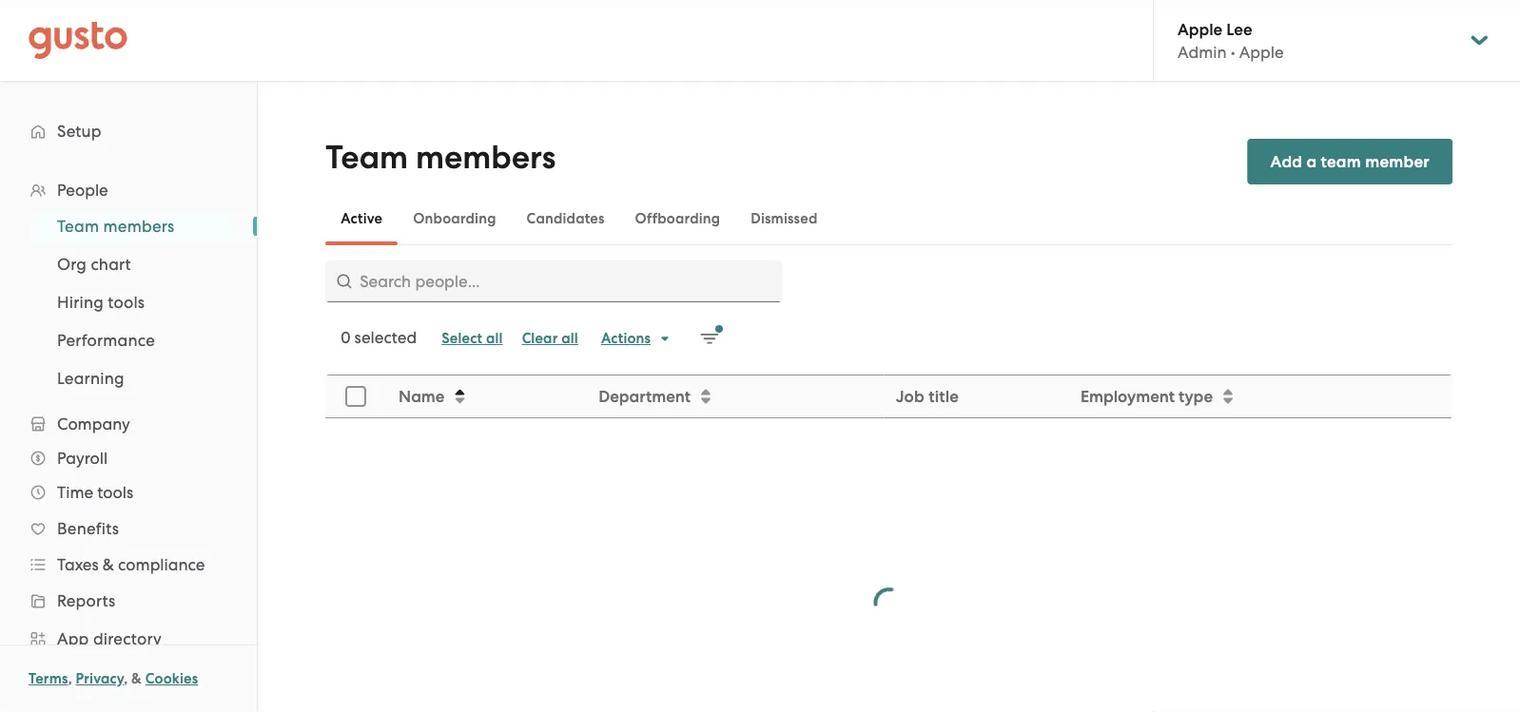 Task type: describe. For each thing, give the bounding box(es) containing it.
actions
[[601, 330, 651, 347]]

org chart link
[[34, 247, 238, 282]]

reports link
[[19, 584, 238, 618]]

setup link
[[19, 114, 238, 148]]

type
[[1179, 387, 1213, 406]]

cookies button
[[145, 668, 198, 691]]

job title
[[896, 387, 959, 406]]

hiring tools
[[57, 293, 145, 312]]

select all
[[442, 330, 503, 347]]

member
[[1366, 152, 1430, 171]]

add
[[1271, 152, 1303, 171]]

1 , from the left
[[68, 671, 72, 688]]

•
[[1231, 43, 1236, 62]]

all for clear all
[[562, 330, 578, 347]]

team members link
[[34, 209, 238, 244]]

clear
[[522, 330, 558, 347]]

tools for time tools
[[97, 483, 133, 502]]

dismissed
[[751, 210, 818, 227]]

onboarding button
[[398, 196, 512, 242]]

2 , from the left
[[124, 671, 128, 688]]

employment type
[[1081, 387, 1213, 406]]

learning
[[57, 369, 124, 388]]

terms link
[[29, 671, 68, 688]]

title
[[929, 387, 959, 406]]

taxes
[[57, 556, 99, 575]]

hiring tools link
[[34, 285, 238, 320]]

benefits link
[[19, 512, 238, 546]]

dismissed button
[[736, 196, 833, 242]]

time tools button
[[19, 476, 238, 510]]

list containing team members
[[0, 207, 257, 398]]

team members tab list
[[326, 192, 1453, 245]]

taxes & compliance button
[[19, 548, 238, 582]]

0 horizontal spatial apple
[[1178, 19, 1223, 39]]

team inside list
[[57, 217, 99, 236]]

setup
[[57, 122, 102, 141]]

app directory link
[[19, 622, 238, 657]]

privacy link
[[76, 671, 124, 688]]

department
[[599, 387, 691, 406]]

clear all
[[522, 330, 578, 347]]

1 horizontal spatial apple
[[1240, 43, 1284, 62]]

new notifications image
[[700, 325, 723, 348]]

privacy
[[76, 671, 124, 688]]

compliance
[[118, 556, 205, 575]]

people
[[57, 181, 108, 200]]

1 horizontal spatial &
[[131, 671, 142, 688]]

0 selected status
[[341, 328, 417, 347]]

candidates button
[[512, 196, 620, 242]]

name
[[399, 387, 445, 406]]

admin
[[1178, 43, 1227, 62]]

time
[[57, 483, 93, 502]]

home image
[[29, 21, 128, 59]]

company
[[57, 415, 130, 434]]



Task type: locate. For each thing, give the bounding box(es) containing it.
1 vertical spatial tools
[[97, 483, 133, 502]]

benefits
[[57, 520, 119, 539]]

0 horizontal spatial members
[[103, 217, 175, 236]]

0 vertical spatial team members
[[326, 138, 556, 177]]

0 vertical spatial &
[[103, 556, 114, 575]]

team
[[326, 138, 408, 177], [57, 217, 99, 236]]

reports
[[57, 592, 116, 611]]

all right the "clear"
[[562, 330, 578, 347]]

offboarding
[[635, 210, 721, 227]]

payroll
[[57, 449, 108, 468]]

department button
[[587, 377, 884, 417]]

team members up onboarding
[[326, 138, 556, 177]]

cookies
[[145, 671, 198, 688]]

1 horizontal spatial team
[[326, 138, 408, 177]]

members
[[416, 138, 556, 177], [103, 217, 175, 236]]

performance
[[57, 331, 155, 350]]

team down people
[[57, 217, 99, 236]]

name button
[[387, 377, 586, 417]]

terms
[[29, 671, 68, 688]]

0 vertical spatial members
[[416, 138, 556, 177]]

learning link
[[34, 362, 238, 396]]

directory
[[93, 630, 162, 649]]

company button
[[19, 407, 238, 442]]

tools down org chart link
[[108, 293, 145, 312]]

gusto navigation element
[[0, 82, 257, 713]]

employment type button
[[1070, 377, 1452, 417]]

tools inside time tools dropdown button
[[97, 483, 133, 502]]

app directory
[[57, 630, 162, 649]]

offboarding button
[[620, 196, 736, 242]]

apple lee admin • apple
[[1178, 19, 1284, 62]]

list
[[0, 173, 257, 713], [0, 207, 257, 398]]

clear all button
[[513, 324, 588, 354]]

people button
[[19, 173, 238, 207]]

payroll button
[[19, 442, 238, 476]]

onboarding
[[413, 210, 496, 227]]

all inside button
[[562, 330, 578, 347]]

1 list from the top
[[0, 173, 257, 713]]

Select all rows on this page checkbox
[[335, 376, 377, 418]]

a
[[1307, 152, 1317, 171]]

apple up admin
[[1178, 19, 1223, 39]]

0 vertical spatial apple
[[1178, 19, 1223, 39]]

job
[[896, 387, 925, 406]]

selected
[[355, 328, 417, 347]]

org
[[57, 255, 87, 274]]

team up active button on the left of page
[[326, 138, 408, 177]]

apple
[[1178, 19, 1223, 39], [1240, 43, 1284, 62]]

lee
[[1227, 19, 1253, 39]]

performance link
[[34, 324, 238, 358]]

members inside list
[[103, 217, 175, 236]]

0 vertical spatial tools
[[108, 293, 145, 312]]

1 vertical spatial team
[[57, 217, 99, 236]]

employment
[[1081, 387, 1175, 406]]

members up onboarding
[[416, 138, 556, 177]]

0 horizontal spatial ,
[[68, 671, 72, 688]]

1 horizontal spatial team members
[[326, 138, 556, 177]]

, left privacy link on the left
[[68, 671, 72, 688]]

add a team member
[[1271, 152, 1430, 171]]

1 vertical spatial &
[[131, 671, 142, 688]]

active button
[[326, 196, 398, 242]]

all for select all
[[486, 330, 503, 347]]

0
[[341, 328, 351, 347]]

,
[[68, 671, 72, 688], [124, 671, 128, 688]]

members down people dropdown button
[[103, 217, 175, 236]]

0 horizontal spatial all
[[486, 330, 503, 347]]

& right taxes
[[103, 556, 114, 575]]

team members down people dropdown button
[[57, 217, 175, 236]]

active
[[341, 210, 383, 227]]

Search people... field
[[326, 261, 782, 303]]

team members inside list
[[57, 217, 175, 236]]

candidates
[[527, 210, 605, 227]]

&
[[103, 556, 114, 575], [131, 671, 142, 688]]

0 vertical spatial team
[[326, 138, 408, 177]]

2 list from the top
[[0, 207, 257, 398]]

1 vertical spatial team members
[[57, 217, 175, 236]]

1 horizontal spatial ,
[[124, 671, 128, 688]]

apple right • at top right
[[1240, 43, 1284, 62]]

0 horizontal spatial team members
[[57, 217, 175, 236]]

app
[[57, 630, 89, 649]]

0 horizontal spatial team
[[57, 217, 99, 236]]

select
[[442, 330, 483, 347]]

1 horizontal spatial members
[[416, 138, 556, 177]]

time tools
[[57, 483, 133, 502]]

tools for hiring tools
[[108, 293, 145, 312]]

all right select
[[486, 330, 503, 347]]

0 horizontal spatial &
[[103, 556, 114, 575]]

1 vertical spatial members
[[103, 217, 175, 236]]

2 all from the left
[[562, 330, 578, 347]]

all inside button
[[486, 330, 503, 347]]

tools
[[108, 293, 145, 312], [97, 483, 133, 502]]

team
[[1321, 152, 1362, 171]]

& inside dropdown button
[[103, 556, 114, 575]]

& left the cookies
[[131, 671, 142, 688]]

hiring
[[57, 293, 104, 312]]

list containing people
[[0, 173, 257, 713]]

actions button
[[592, 324, 681, 354]]

, down the directory
[[124, 671, 128, 688]]

0 selected
[[341, 328, 417, 347]]

tools down the payroll dropdown button
[[97, 483, 133, 502]]

select all button
[[432, 324, 513, 354]]

1 all from the left
[[486, 330, 503, 347]]

1 vertical spatial apple
[[1240, 43, 1284, 62]]

all
[[486, 330, 503, 347], [562, 330, 578, 347]]

loading… image
[[874, 588, 904, 618]]

team members
[[326, 138, 556, 177], [57, 217, 175, 236]]

chart
[[91, 255, 131, 274]]

org chart
[[57, 255, 131, 274]]

terms , privacy , & cookies
[[29, 671, 198, 688]]

tools inside hiring tools link
[[108, 293, 145, 312]]

1 horizontal spatial all
[[562, 330, 578, 347]]

add a team member button
[[1248, 139, 1453, 185]]

taxes & compliance
[[57, 556, 205, 575]]



Task type: vqa. For each thing, say whether or not it's contained in the screenshot.
about on the top right
no



